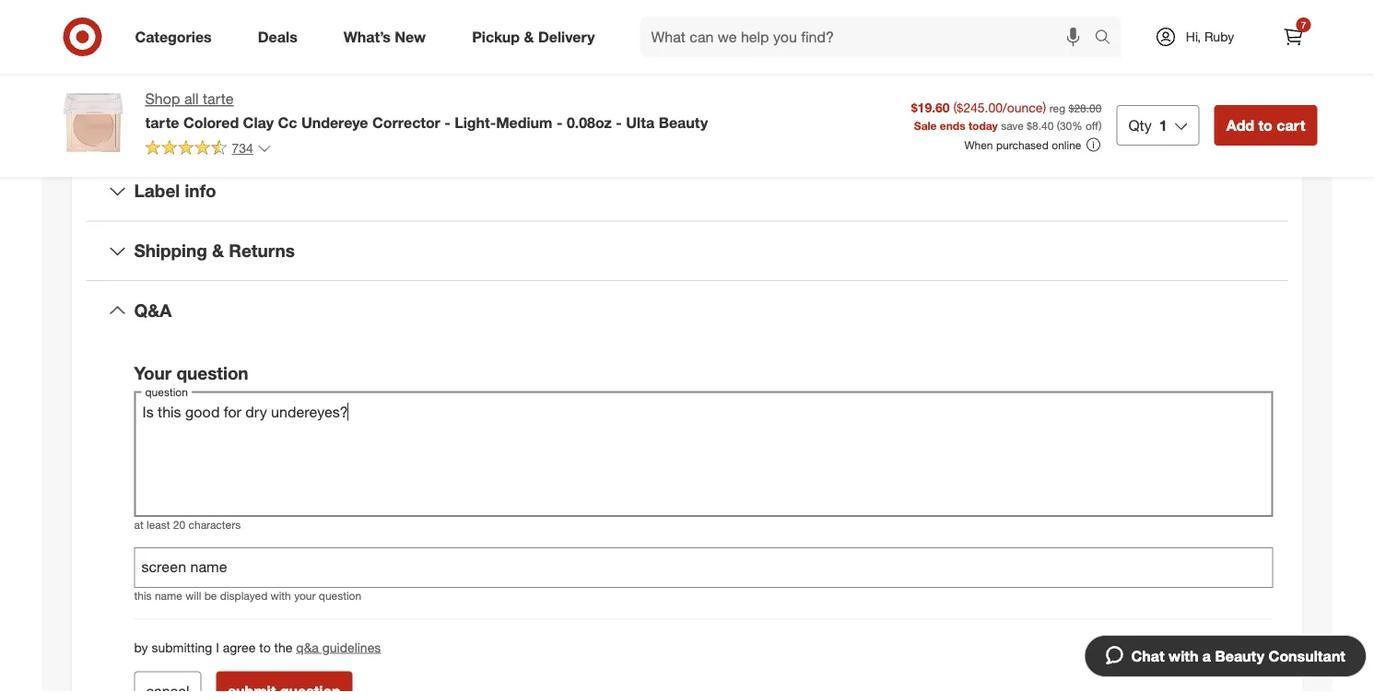 Task type: locate. For each thing, give the bounding box(es) containing it.
beauty right 'ulta'
[[659, 113, 708, 131]]

& left the returns at top left
[[212, 240, 224, 261]]

question up q&a guidelines button
[[319, 589, 362, 603]]

tarte
[[203, 90, 234, 108], [145, 113, 179, 131]]

your inside how to use: for youthful-looking eyes, apply to the undereye area from the inner corner to the outer corner. gently smooth & blend with a brush or your finger for a flawless, crease-free finish.
[[1021, 54, 1047, 70]]

the
[[993, 36, 1012, 52], [1131, 36, 1150, 52], [1242, 36, 1260, 52], [274, 639, 293, 655]]

& left balances
[[222, 17, 230, 33]]

a
[[959, 54, 966, 70], [1106, 54, 1112, 70], [1203, 647, 1211, 665]]

with
[[932, 54, 956, 70], [271, 589, 291, 603], [1169, 647, 1199, 665]]

a right the chat
[[1203, 647, 1211, 665]]

inner
[[1153, 36, 1182, 52]]

tested
[[316, 43, 352, 59]]

pickup & delivery link
[[457, 17, 618, 57]]

i
[[216, 639, 219, 655]]

to up the brush
[[978, 36, 990, 52]]

3 - from the left
[[616, 113, 622, 131]]

a down apply
[[959, 54, 966, 70]]

0 vertical spatial with
[[932, 54, 956, 70]]

beauty inside chat with a beauty consultant "button"
[[1216, 647, 1265, 665]]

corner
[[1185, 36, 1223, 52]]

at least 20 characters
[[134, 518, 241, 532]]

moisturizes & balances skin texture
[[153, 17, 356, 33]]

1 horizontal spatial tarte
[[203, 90, 234, 108]]

0 vertical spatial tarte
[[203, 90, 234, 108]]

least
[[147, 518, 170, 532]]

today
[[969, 118, 998, 132]]

search button
[[1087, 17, 1131, 61]]

Is this good for dry undereyes? text field
[[134, 392, 1274, 517]]

0 horizontal spatial your
[[294, 589, 316, 603]]

question right your
[[177, 362, 249, 384]]

outer
[[719, 54, 749, 70]]

free
[[1212, 54, 1235, 70]]

corner.
[[752, 54, 792, 70]]

to right agree
[[259, 639, 271, 655]]

$245.00
[[957, 99, 1003, 115]]

- left light-
[[445, 113, 451, 131]]

( right 8.40
[[1057, 118, 1060, 132]]

7
[[1302, 19, 1307, 30]]

with down apply
[[932, 54, 956, 70]]

question
[[177, 362, 249, 384], [319, 589, 362, 603]]

1 horizontal spatial beauty
[[1216, 647, 1265, 665]]

how
[[719, 36, 745, 52]]

your question
[[134, 362, 249, 384]]

beauty
[[659, 113, 708, 131], [1216, 647, 1265, 665]]

- left 'ulta'
[[616, 113, 622, 131]]

0 vertical spatial )
[[1043, 99, 1047, 115]]

- left the 0.08oz
[[557, 113, 563, 131]]

& right "pickup"
[[524, 28, 534, 46]]

) left reg
[[1043, 99, 1047, 115]]

1 horizontal spatial a
[[1106, 54, 1112, 70]]

1 vertical spatial with
[[271, 589, 291, 603]]

734
[[232, 140, 253, 156]]

a inside chat with a beauty consultant "button"
[[1203, 647, 1211, 665]]

1 vertical spatial (
[[1057, 118, 1060, 132]]

2 horizontal spatial with
[[1169, 647, 1199, 665]]

0 horizontal spatial -
[[445, 113, 451, 131]]

None text field
[[134, 548, 1274, 588]]

0 horizontal spatial (
[[954, 99, 957, 115]]

add to cart
[[1227, 116, 1306, 134]]

the left q&a
[[274, 639, 293, 655]]

1 horizontal spatial -
[[557, 113, 563, 131]]

0 horizontal spatial )
[[1043, 99, 1047, 115]]

crease-
[[1169, 54, 1212, 70]]

0 horizontal spatial beauty
[[659, 113, 708, 131]]

0 horizontal spatial tarte
[[145, 113, 179, 131]]

2 horizontal spatial -
[[616, 113, 622, 131]]

shipping & returns button
[[86, 222, 1288, 280]]

1 horizontal spatial with
[[932, 54, 956, 70]]

with right displayed
[[271, 589, 291, 603]]

0 vertical spatial your
[[1021, 54, 1047, 70]]

2 - from the left
[[557, 113, 563, 131]]

30
[[1060, 118, 1073, 132]]

add
[[1227, 116, 1255, 134]]

qty
[[1129, 116, 1152, 134]]

1 vertical spatial your
[[294, 589, 316, 603]]

& inside how to use: for youthful-looking eyes, apply to the undereye area from the inner corner to the outer corner. gently smooth & blend with a brush or your finger for a flawless, crease-free finish.
[[884, 54, 892, 70]]

tarte up colored
[[203, 90, 234, 108]]

qty 1
[[1129, 116, 1168, 134]]

& down moisturizes & balances skin texture
[[220, 43, 229, 59]]

with right the chat
[[1169, 647, 1199, 665]]

& inside pickup & delivery link
[[524, 28, 534, 46]]

2 vertical spatial with
[[1169, 647, 1199, 665]]

to left "use:"
[[748, 36, 760, 52]]

label info
[[134, 180, 216, 202]]

your down undereye
[[1021, 54, 1047, 70]]

from
[[1101, 36, 1128, 52]]

characters
[[189, 518, 241, 532]]

1 horizontal spatial your
[[1021, 54, 1047, 70]]

looking
[[864, 36, 906, 52]]

1 horizontal spatial question
[[319, 589, 362, 603]]

& inside shipping & returns dropdown button
[[212, 240, 224, 261]]

$19.60
[[912, 99, 950, 115]]

search
[[1087, 30, 1131, 48]]

0 vertical spatial question
[[177, 362, 249, 384]]

waterproof
[[153, 43, 217, 59]]

1 vertical spatial beauty
[[1216, 647, 1265, 665]]

& for delivery
[[524, 28, 534, 46]]

medium
[[496, 113, 553, 131]]

consultant
[[1269, 647, 1346, 665]]

$
[[1027, 118, 1033, 132]]

tarte down shop
[[145, 113, 179, 131]]

pickup
[[472, 28, 520, 46]]

undereye
[[301, 113, 368, 131]]

your
[[1021, 54, 1047, 70], [294, 589, 316, 603]]

colored
[[183, 113, 239, 131]]

with inside "button"
[[1169, 647, 1199, 665]]

0.08oz
[[567, 113, 612, 131]]

1 vertical spatial )
[[1099, 118, 1102, 132]]

use:
[[763, 36, 788, 52]]

a right for
[[1106, 54, 1112, 70]]

shop all tarte tarte colored clay cc undereye corrector - light-medium - 0.08oz - ulta beauty
[[145, 90, 708, 131]]

( up ends
[[954, 99, 957, 115]]

chat
[[1132, 647, 1165, 665]]

finish.
[[1238, 54, 1272, 70]]

shipping
[[134, 240, 207, 261]]

to inside 'add to cart' "button"
[[1259, 116, 1273, 134]]

0 vertical spatial beauty
[[659, 113, 708, 131]]

1
[[1160, 116, 1168, 134]]

label info button
[[86, 162, 1288, 221]]

image of tarte colored clay cc undereye corrector - light-medium - 0.08oz - ulta beauty image
[[57, 89, 130, 162]]

2 horizontal spatial a
[[1203, 647, 1211, 665]]

) right %
[[1099, 118, 1102, 132]]

to right add
[[1259, 116, 1273, 134]]

0 horizontal spatial with
[[271, 589, 291, 603]]

1 vertical spatial tarte
[[145, 113, 179, 131]]

-
[[445, 113, 451, 131], [557, 113, 563, 131], [616, 113, 622, 131]]

texture
[[316, 17, 356, 33]]

save
[[1001, 118, 1024, 132]]

light-
[[455, 113, 496, 131]]

info
[[185, 180, 216, 202]]

ulta
[[626, 113, 655, 131]]

categories
[[135, 28, 212, 46]]

)
[[1043, 99, 1047, 115], [1099, 118, 1102, 132]]

flawless,
[[1116, 54, 1165, 70]]

at
[[134, 518, 144, 532]]

& down "looking"
[[884, 54, 892, 70]]

your up q&a
[[294, 589, 316, 603]]

beauty left consultant
[[1216, 647, 1265, 665]]



Task type: describe. For each thing, give the bounding box(es) containing it.
youthful-
[[813, 36, 864, 52]]

q&a guidelines button
[[296, 638, 381, 657]]

the up 'flawless,'
[[1131, 36, 1150, 52]]

by
[[134, 639, 148, 655]]

& for balances
[[222, 17, 230, 33]]

when purchased online
[[965, 138, 1082, 152]]

What can we help you find? suggestions appear below search field
[[640, 17, 1099, 57]]

1 horizontal spatial (
[[1057, 118, 1060, 132]]

deals link
[[242, 17, 321, 57]]

waterproof & dermatologist tested
[[153, 43, 352, 59]]

734 link
[[145, 139, 272, 160]]

cc
[[278, 113, 297, 131]]

for
[[1087, 54, 1102, 70]]

chat with a beauty consultant button
[[1085, 635, 1367, 678]]

online
[[1052, 138, 1082, 152]]

/ounce
[[1003, 99, 1043, 115]]

will
[[186, 589, 201, 603]]

0 vertical spatial (
[[954, 99, 957, 115]]

ends
[[940, 118, 966, 132]]

label
[[134, 180, 180, 202]]

$19.60 ( $245.00 /ounce ) reg $28.00 sale ends today save $ 8.40 ( 30 % off )
[[912, 99, 1102, 132]]

hi,
[[1186, 29, 1201, 45]]

pickup & delivery
[[472, 28, 595, 46]]

apply
[[943, 36, 975, 52]]

smooth
[[837, 54, 880, 70]]

hi, ruby
[[1186, 29, 1235, 45]]

displayed
[[220, 589, 268, 603]]

& for dermatologist
[[220, 43, 229, 59]]

returns
[[229, 240, 295, 261]]

cart
[[1277, 116, 1306, 134]]

with inside how to use: for youthful-looking eyes, apply to the undereye area from the inner corner to the outer corner. gently smooth & blend with a brush or your finger for a flawless, crease-free finish.
[[932, 54, 956, 70]]

sale
[[914, 118, 937, 132]]

add to cart button
[[1215, 105, 1318, 146]]

your
[[134, 362, 172, 384]]

q&a
[[134, 300, 172, 321]]

finger
[[1050, 54, 1083, 70]]

to up free
[[1227, 36, 1238, 52]]

ruby
[[1205, 29, 1235, 45]]

q&a
[[296, 639, 319, 655]]

what's new
[[344, 28, 426, 46]]

reg
[[1050, 101, 1066, 115]]

eyes,
[[910, 36, 939, 52]]

deals
[[258, 28, 298, 46]]

when
[[965, 138, 993, 152]]

chat with a beauty consultant
[[1132, 647, 1346, 665]]

skin
[[289, 17, 313, 33]]

corrector
[[372, 113, 440, 131]]

clay
[[243, 113, 274, 131]]

1 vertical spatial question
[[319, 589, 362, 603]]

area
[[1072, 36, 1098, 52]]

7 link
[[1274, 17, 1314, 57]]

what's
[[344, 28, 391, 46]]

shop
[[145, 90, 180, 108]]

$28.00
[[1069, 101, 1102, 115]]

by submitting i agree to the q&a guidelines
[[134, 639, 381, 655]]

blend
[[895, 54, 928, 70]]

the up or
[[993, 36, 1012, 52]]

all
[[184, 90, 199, 108]]

gently
[[795, 54, 833, 70]]

%
[[1073, 118, 1083, 132]]

& for returns
[[212, 240, 224, 261]]

off
[[1086, 118, 1099, 132]]

q&a button
[[86, 281, 1288, 340]]

1 horizontal spatial )
[[1099, 118, 1102, 132]]

beauty inside shop all tarte tarte colored clay cc undereye corrector - light-medium - 0.08oz - ulta beauty
[[659, 113, 708, 131]]

categories link
[[119, 17, 235, 57]]

1 - from the left
[[445, 113, 451, 131]]

what's new link
[[328, 17, 449, 57]]

0 horizontal spatial a
[[959, 54, 966, 70]]

submitting
[[152, 639, 212, 655]]

dermatologist
[[232, 43, 312, 59]]

purchased
[[997, 138, 1049, 152]]

delivery
[[538, 28, 595, 46]]

0 horizontal spatial question
[[177, 362, 249, 384]]

name
[[155, 589, 182, 603]]

balances
[[234, 17, 286, 33]]

this
[[134, 589, 152, 603]]

guidelines
[[322, 639, 381, 655]]

the up finish.
[[1242, 36, 1260, 52]]

undereye
[[1015, 36, 1069, 52]]

brush
[[970, 54, 1003, 70]]

new
[[395, 28, 426, 46]]

8.40
[[1033, 118, 1054, 132]]



Task type: vqa. For each thing, say whether or not it's contained in the screenshot.
Cc
yes



